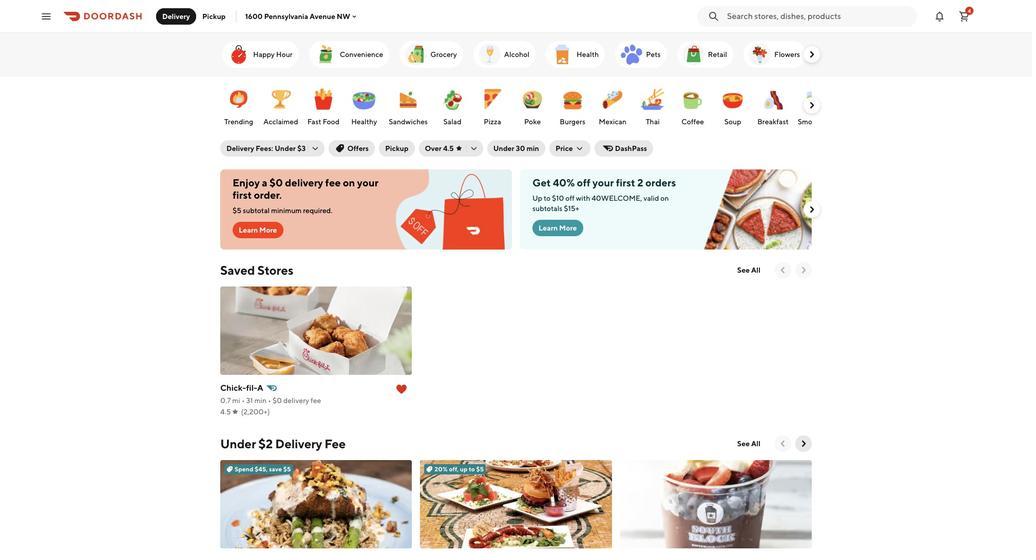 Task type: locate. For each thing, give the bounding box(es) containing it.
delivery right $​0
[[283, 397, 309, 405]]

under for under 30 min
[[494, 144, 515, 153]]

pickup down sandwiches
[[386, 144, 409, 153]]

1 vertical spatial delivery
[[283, 397, 309, 405]]

0 vertical spatial pickup button
[[196, 8, 232, 24]]

see all link left previous button of carousel icon
[[732, 262, 767, 279]]

fee
[[325, 437, 346, 451]]

under $2 delivery fee link
[[220, 436, 346, 452]]

under
[[275, 144, 296, 153], [494, 144, 515, 153], [220, 437, 256, 451]]

fil-
[[246, 383, 257, 393]]

1600 pennsylvania avenue nw
[[245, 12, 351, 20]]

0 horizontal spatial to
[[469, 466, 475, 473]]

your up 40welcome,
[[593, 177, 614, 189]]

under left $3
[[275, 144, 296, 153]]

1 horizontal spatial off
[[577, 177, 591, 189]]

delivery for delivery
[[162, 12, 190, 20]]

learn more button
[[533, 220, 584, 236], [233, 222, 283, 238]]

pets image
[[620, 42, 645, 67]]

0 horizontal spatial learn
[[239, 226, 258, 234]]

more
[[560, 224, 577, 232], [260, 226, 277, 234]]

dashpass
[[616, 144, 648, 153]]

learn for get 40% off your first 2 orders
[[539, 224, 558, 232]]

0 horizontal spatial •
[[242, 397, 245, 405]]

learn more down subtotal
[[239, 226, 277, 234]]

1 vertical spatial to
[[469, 466, 475, 473]]

1 vertical spatial see all
[[738, 440, 761, 448]]

under for under $2 delivery fee
[[220, 437, 256, 451]]

0 vertical spatial first
[[617, 177, 636, 189]]

learn
[[539, 224, 558, 232], [239, 226, 258, 234]]

1 vertical spatial all
[[752, 440, 761, 448]]

0 vertical spatial see all link
[[732, 262, 767, 279]]

pennsylvania
[[264, 12, 308, 20]]

1 see from the top
[[738, 266, 750, 274]]

enjoy a $0 delivery fee on your first order.
[[233, 177, 379, 201]]

grocery image
[[404, 42, 429, 67]]

1 horizontal spatial learn more
[[539, 224, 577, 232]]

on down "offers" button
[[343, 177, 355, 189]]

1 horizontal spatial pickup
[[386, 144, 409, 153]]

0 horizontal spatial under
[[220, 437, 256, 451]]

0 horizontal spatial min
[[255, 397, 267, 405]]

1 vertical spatial off
[[566, 194, 575, 202]]

learn more button down subtotals
[[533, 220, 584, 236]]

all
[[752, 266, 761, 274], [752, 440, 761, 448]]

next button of carousel image
[[807, 205, 818, 215], [799, 439, 809, 449]]

fee
[[326, 177, 341, 189], [311, 397, 321, 405]]

0 vertical spatial delivery
[[162, 12, 190, 20]]

0 vertical spatial see
[[738, 266, 750, 274]]

delivery
[[162, 12, 190, 20], [227, 144, 254, 153], [275, 437, 322, 451]]

more down the $15+
[[560, 224, 577, 232]]

2 vertical spatial delivery
[[275, 437, 322, 451]]

learn down subtotals
[[539, 224, 558, 232]]

learn more button for 40%
[[533, 220, 584, 236]]

$5 right save
[[284, 466, 291, 473]]

under $2 delivery fee
[[220, 437, 346, 451]]

• left $​0
[[268, 397, 271, 405]]

1 horizontal spatial to
[[544, 194, 551, 202]]

1 horizontal spatial min
[[527, 144, 540, 153]]

min right '31'
[[255, 397, 267, 405]]

soup
[[725, 118, 742, 126]]

more down subtotal
[[260, 226, 277, 234]]

see all link
[[732, 262, 767, 279], [732, 436, 767, 452]]

0 vertical spatial delivery
[[285, 177, 324, 189]]

happy hour link
[[223, 41, 299, 68]]

pickup button down sandwiches
[[379, 140, 415, 157]]

1 horizontal spatial on
[[661, 194, 669, 202]]

1 vertical spatial min
[[255, 397, 267, 405]]

$3
[[298, 144, 306, 153]]

• left '31'
[[242, 397, 245, 405]]

$5 left subtotal
[[233, 207, 242, 215]]

grocery link
[[400, 41, 463, 68]]

learn more button for a
[[233, 222, 283, 238]]

1 see all link from the top
[[732, 262, 767, 279]]

1 your from the left
[[357, 177, 379, 189]]

see for under $2 delivery fee
[[738, 440, 750, 448]]

under inside button
[[494, 144, 515, 153]]

0 horizontal spatial learn more button
[[233, 222, 283, 238]]

0 vertical spatial all
[[752, 266, 761, 274]]

2 horizontal spatial delivery
[[275, 437, 322, 451]]

notification bell image
[[934, 10, 947, 22]]

0 horizontal spatial first
[[233, 189, 252, 201]]

pickup
[[203, 12, 226, 20], [386, 144, 409, 153]]

min inside button
[[527, 144, 540, 153]]

sandwiches
[[389, 118, 428, 126]]

$5 right up
[[477, 466, 484, 473]]

pickup button left 1600
[[196, 8, 232, 24]]

see left previous button of carousel image
[[738, 440, 750, 448]]

fee up required. at the left top of page
[[326, 177, 341, 189]]

mi
[[232, 397, 240, 405]]

alcohol image
[[478, 42, 503, 67]]

saved stores link
[[220, 262, 294, 279]]

learn more down subtotals
[[539, 224, 577, 232]]

under left 30
[[494, 144, 515, 153]]

first
[[617, 177, 636, 189], [233, 189, 252, 201]]

pets link
[[616, 41, 667, 68]]

get 40% off your first 2 orders
[[533, 177, 677, 189]]

1 see all from the top
[[738, 266, 761, 274]]

0 horizontal spatial delivery
[[162, 12, 190, 20]]

next button of carousel image up "smoothie"
[[807, 100, 818, 110]]

4.5 right the over
[[443, 144, 454, 153]]

a
[[262, 177, 268, 189]]

flowers link
[[744, 41, 807, 68]]

delivery right $0
[[285, 177, 324, 189]]

0 horizontal spatial off
[[566, 194, 575, 202]]

1 horizontal spatial learn more button
[[533, 220, 584, 236]]

first inside enjoy a $0 delivery fee on your first order.
[[233, 189, 252, 201]]

4.5
[[443, 144, 454, 153], [220, 408, 231, 416]]

off up the $15+
[[566, 194, 575, 202]]

2 vertical spatial next button of carousel image
[[799, 265, 809, 275]]

pickup right delivery button
[[203, 12, 226, 20]]

pickup for leftmost pickup button
[[203, 12, 226, 20]]

$5
[[233, 207, 242, 215], [284, 466, 291, 473], [477, 466, 484, 473]]

spend
[[235, 466, 254, 473]]

previous button of carousel image
[[779, 265, 789, 275]]

chick-fil-a
[[220, 383, 263, 393]]

all left previous button of carousel icon
[[752, 266, 761, 274]]

first left 2
[[617, 177, 636, 189]]

min right 30
[[527, 144, 540, 153]]

0.7
[[220, 397, 231, 405]]

0 horizontal spatial more
[[260, 226, 277, 234]]

see all link left previous button of carousel image
[[732, 436, 767, 452]]

flowers
[[775, 50, 801, 59]]

2 see from the top
[[738, 440, 750, 448]]

$5 subtotal minimum required.
[[233, 207, 333, 215]]

click to remove this store from your saved list image
[[396, 383, 408, 396]]

pickup button
[[196, 8, 232, 24], [379, 140, 415, 157]]

under 30 min button
[[488, 140, 546, 157]]

0 vertical spatial to
[[544, 194, 551, 202]]

1 vertical spatial fee
[[311, 397, 321, 405]]

1 vertical spatial pickup button
[[379, 140, 415, 157]]

2 horizontal spatial under
[[494, 144, 515, 153]]

see all left previous button of carousel icon
[[738, 266, 761, 274]]

stores
[[258, 263, 294, 278]]

2 see all link from the top
[[732, 436, 767, 452]]

see all for saved stores
[[738, 266, 761, 274]]

1 horizontal spatial pickup button
[[379, 140, 415, 157]]

learn more
[[539, 224, 577, 232], [239, 226, 277, 234]]

1 horizontal spatial your
[[593, 177, 614, 189]]

1 horizontal spatial fee
[[326, 177, 341, 189]]

1 horizontal spatial more
[[560, 224, 577, 232]]

fee right $​0
[[311, 397, 321, 405]]

31
[[246, 397, 253, 405]]

0 vertical spatial min
[[527, 144, 540, 153]]

delivery for delivery fees: under $3
[[227, 144, 254, 153]]

delivery inside 'under $2 delivery fee' link
[[275, 437, 322, 451]]

orders
[[646, 177, 677, 189]]

see left previous button of carousel icon
[[738, 266, 750, 274]]

to right up
[[469, 466, 475, 473]]

2
[[638, 177, 644, 189]]

over
[[425, 144, 442, 153]]

retail image
[[682, 42, 706, 67]]

1 vertical spatial first
[[233, 189, 252, 201]]

with
[[576, 194, 591, 202]]

next button of carousel image right previous button of carousel icon
[[799, 265, 809, 275]]

under up spend
[[220, 437, 256, 451]]

0 horizontal spatial on
[[343, 177, 355, 189]]

0 horizontal spatial your
[[357, 177, 379, 189]]

min
[[527, 144, 540, 153], [255, 397, 267, 405]]

0 vertical spatial on
[[343, 177, 355, 189]]

over 4.5
[[425, 144, 454, 153]]

your down offers
[[357, 177, 379, 189]]

to
[[544, 194, 551, 202], [469, 466, 475, 473]]

1 vertical spatial next button of carousel image
[[799, 439, 809, 449]]

1 vertical spatial delivery
[[227, 144, 254, 153]]

offers button
[[329, 140, 375, 157]]

0 vertical spatial next button of carousel image
[[807, 205, 818, 215]]

1 horizontal spatial first
[[617, 177, 636, 189]]

next button of carousel image
[[807, 49, 818, 60], [807, 100, 818, 110], [799, 265, 809, 275]]

see all link for under $2 delivery fee
[[732, 436, 767, 452]]

subtotals
[[533, 205, 563, 213]]

1 vertical spatial see
[[738, 440, 750, 448]]

on right valid on the right top of page
[[661, 194, 669, 202]]

see all left previous button of carousel image
[[738, 440, 761, 448]]

0 vertical spatial fee
[[326, 177, 341, 189]]

next button of carousel image right the "flowers"
[[807, 49, 818, 60]]

1 vertical spatial pickup
[[386, 144, 409, 153]]

0 horizontal spatial learn more
[[239, 226, 277, 234]]

2 all from the top
[[752, 440, 761, 448]]

1 vertical spatial see all link
[[732, 436, 767, 452]]

fast
[[308, 118, 321, 126]]

4.5 down 0.7
[[220, 408, 231, 416]]

save
[[269, 466, 282, 473]]

0 vertical spatial see all
[[738, 266, 761, 274]]

pets
[[647, 50, 661, 59]]

to right the up
[[544, 194, 551, 202]]

1600 pennsylvania avenue nw button
[[245, 12, 359, 20]]

2 see all from the top
[[738, 440, 761, 448]]

all for under $2 delivery fee
[[752, 440, 761, 448]]

learn more button down subtotal
[[233, 222, 283, 238]]

30
[[516, 144, 526, 153]]

learn down subtotal
[[239, 226, 258, 234]]

0 vertical spatial off
[[577, 177, 591, 189]]

all left previous button of carousel image
[[752, 440, 761, 448]]

1 horizontal spatial •
[[268, 397, 271, 405]]

0 vertical spatial 4.5
[[443, 144, 454, 153]]

0 horizontal spatial fee
[[311, 397, 321, 405]]

1 all from the top
[[752, 266, 761, 274]]

1 horizontal spatial 4.5
[[443, 144, 454, 153]]

0 horizontal spatial pickup button
[[196, 8, 232, 24]]

first down enjoy
[[233, 189, 252, 201]]

see all
[[738, 266, 761, 274], [738, 440, 761, 448]]

1 horizontal spatial learn
[[539, 224, 558, 232]]

(2,200+)
[[241, 408, 270, 416]]

1 horizontal spatial $5
[[284, 466, 291, 473]]

$15+
[[564, 205, 580, 213]]

1 vertical spatial on
[[661, 194, 669, 202]]

off up with
[[577, 177, 591, 189]]

order.
[[254, 189, 282, 201]]

up
[[460, 466, 468, 473]]

learn for enjoy a $0 delivery fee on your first order.
[[239, 226, 258, 234]]

up
[[533, 194, 543, 202]]

20% off, up to $5
[[435, 466, 484, 473]]

1 vertical spatial 4.5
[[220, 408, 231, 416]]

1 horizontal spatial delivery
[[227, 144, 254, 153]]

0 vertical spatial pickup
[[203, 12, 226, 20]]

delivery inside delivery button
[[162, 12, 190, 20]]

flowers image
[[748, 42, 773, 67]]

0 horizontal spatial pickup
[[203, 12, 226, 20]]

learn more for a
[[239, 226, 277, 234]]

1 • from the left
[[242, 397, 245, 405]]

delivery
[[285, 177, 324, 189], [283, 397, 309, 405]]

open menu image
[[40, 10, 52, 22]]



Task type: describe. For each thing, give the bounding box(es) containing it.
poke
[[525, 118, 541, 126]]

all for saved stores
[[752, 266, 761, 274]]

saved
[[220, 263, 255, 278]]

saved stores
[[220, 263, 294, 278]]

alcohol
[[505, 50, 530, 59]]

40welcome,
[[592, 194, 643, 202]]

breakfast
[[758, 118, 789, 126]]

coffee
[[682, 118, 705, 126]]

4 button
[[955, 6, 975, 26]]

happy hour image
[[227, 42, 251, 67]]

a
[[257, 383, 263, 393]]

offers
[[348, 144, 369, 153]]

happy hour
[[253, 50, 293, 59]]

required.
[[303, 207, 333, 215]]

learn more for 40%
[[539, 224, 577, 232]]

grocery
[[431, 50, 457, 59]]

pickup for bottom pickup button
[[386, 144, 409, 153]]

convenience image
[[313, 42, 338, 67]]

delivery fees: under $3
[[227, 144, 306, 153]]

alcohol link
[[474, 41, 536, 68]]

trending
[[224, 118, 253, 126]]

40%
[[553, 177, 575, 189]]

salad
[[444, 118, 462, 126]]

fee inside enjoy a $0 delivery fee on your first order.
[[326, 177, 341, 189]]

hour
[[276, 50, 293, 59]]

minimum
[[271, 207, 302, 215]]

convenience
[[340, 50, 384, 59]]

trending link
[[221, 82, 256, 129]]

0 horizontal spatial 4.5
[[220, 408, 231, 416]]

previous button of carousel image
[[779, 439, 789, 449]]

subtotal
[[243, 207, 270, 215]]

$10
[[552, 194, 565, 202]]

$45,
[[255, 466, 268, 473]]

mexican
[[599, 118, 627, 126]]

on inside up to $10 off with 40welcome, valid on subtotals $15+
[[661, 194, 669, 202]]

health image
[[550, 42, 575, 67]]

delivery inside enjoy a $0 delivery fee on your first order.
[[285, 177, 324, 189]]

on inside enjoy a $0 delivery fee on your first order.
[[343, 177, 355, 189]]

spend $45, save $5
[[235, 466, 291, 473]]

see all link for saved stores
[[732, 262, 767, 279]]

health
[[577, 50, 599, 59]]

0 vertical spatial next button of carousel image
[[807, 49, 818, 60]]

2 horizontal spatial $5
[[477, 466, 484, 473]]

valid
[[644, 194, 660, 202]]

health link
[[546, 41, 606, 68]]

2 your from the left
[[593, 177, 614, 189]]

price
[[556, 144, 573, 153]]

see all for under $2 delivery fee
[[738, 440, 761, 448]]

get
[[533, 177, 551, 189]]

1 items, open order cart image
[[959, 10, 971, 22]]

see for saved stores
[[738, 266, 750, 274]]

enjoy
[[233, 177, 260, 189]]

nw
[[337, 12, 351, 20]]

$2
[[259, 437, 273, 451]]

$0
[[270, 177, 283, 189]]

more for a
[[260, 226, 277, 234]]

up to $10 off with 40welcome, valid on subtotals $15+
[[533, 194, 669, 213]]

retail link
[[678, 41, 734, 68]]

off,
[[449, 466, 459, 473]]

chick-
[[220, 383, 246, 393]]

1 horizontal spatial under
[[275, 144, 296, 153]]

acclaimed link
[[262, 82, 300, 129]]

1600
[[245, 12, 263, 20]]

thai
[[646, 118, 660, 126]]

retail
[[709, 50, 728, 59]]

to inside up to $10 off with 40welcome, valid on subtotals $15+
[[544, 194, 551, 202]]

food
[[323, 118, 340, 126]]

acclaimed
[[264, 118, 298, 126]]

healthy
[[352, 118, 377, 126]]

smoothie
[[799, 118, 830, 126]]

your inside enjoy a $0 delivery fee on your first order.
[[357, 177, 379, 189]]

Store search: begin typing to search for stores available on DoorDash text field
[[728, 11, 912, 22]]

over 4.5 button
[[419, 140, 483, 157]]

happy
[[253, 50, 275, 59]]

price button
[[550, 140, 591, 157]]

pizza
[[484, 118, 502, 126]]

2 • from the left
[[268, 397, 271, 405]]

under 30 min
[[494, 144, 540, 153]]

avenue
[[310, 12, 336, 20]]

more for 40%
[[560, 224, 577, 232]]

1 vertical spatial next button of carousel image
[[807, 100, 818, 110]]

20%
[[435, 466, 448, 473]]

fees:
[[256, 144, 273, 153]]

$​0
[[273, 397, 282, 405]]

4.5 inside button
[[443, 144, 454, 153]]

burgers
[[560, 118, 586, 126]]

0 horizontal spatial $5
[[233, 207, 242, 215]]

0.7 mi • 31 min • $​0 delivery fee
[[220, 397, 321, 405]]

delivery button
[[156, 8, 196, 24]]

off inside up to $10 off with 40welcome, valid on subtotals $15+
[[566, 194, 575, 202]]

dashpass button
[[595, 140, 654, 157]]



Task type: vqa. For each thing, say whether or not it's contained in the screenshot.
the right •
yes



